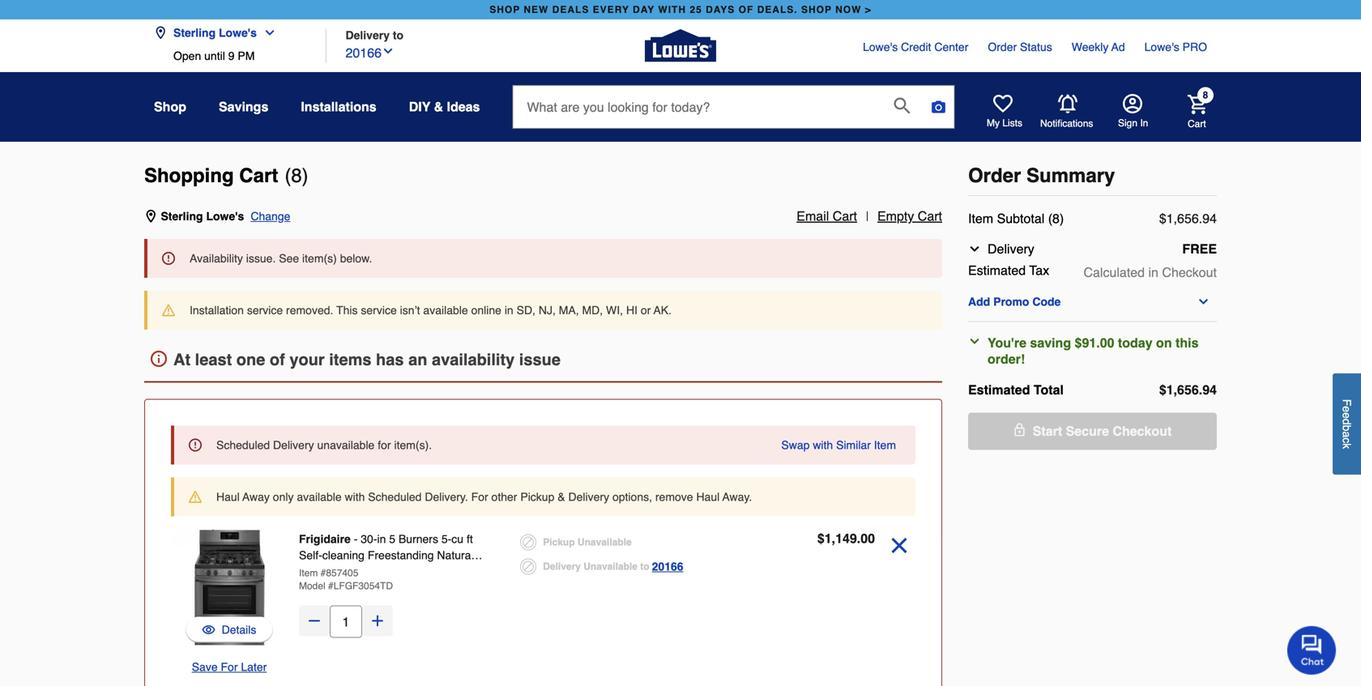 Task type: locate. For each thing, give the bounding box(es) containing it.
stainless
[[394, 565, 440, 578]]

scheduled
[[216, 439, 270, 452], [368, 491, 422, 504]]

1 vertical spatial 94
[[1202, 382, 1217, 397]]

0 vertical spatial &
[[434, 99, 443, 114]]

Stepper number input field with increment and decrement buttons number field
[[330, 606, 362, 638]]

for inside button
[[221, 661, 238, 674]]

0 vertical spatial chevron down image
[[382, 45, 395, 58]]

20166 down delivery to
[[346, 45, 382, 60]]

with
[[813, 439, 833, 452], [345, 491, 365, 504]]

scheduled right error image
[[216, 439, 270, 452]]

block image
[[520, 534, 537, 551]]

0 horizontal spatial chevron down image
[[382, 45, 395, 58]]

frigidaire
[[299, 533, 351, 546]]

unavailable for delivery unavailable to 20166
[[584, 561, 638, 572]]

0 vertical spatial sterling
[[173, 26, 216, 39]]

1 $ 1,656 . 94 from the top
[[1159, 211, 1217, 226]]

(black
[[359, 565, 391, 578]]

sterling for sterling lowe's change
[[161, 210, 203, 223]]

delivery left options,
[[568, 491, 609, 504]]

1 horizontal spatial chevron down image
[[968, 242, 981, 255]]

1 horizontal spatial available
[[423, 304, 468, 317]]

2 94 from the top
[[1202, 382, 1217, 397]]

1 horizontal spatial warning image
[[189, 491, 202, 504]]

away.
[[722, 491, 752, 504]]

1 vertical spatial warning image
[[189, 491, 202, 504]]

0 vertical spatial warning image
[[162, 304, 175, 317]]

in
[[1148, 265, 1159, 280], [505, 304, 513, 317], [377, 533, 386, 546]]

1 94 from the top
[[1202, 211, 1217, 226]]

chevron down image inside 20166 button
[[382, 45, 395, 58]]

2 $ 1,656 . 94 from the top
[[1159, 382, 1217, 397]]

pickup right other
[[520, 491, 554, 504]]

add promo code
[[968, 295, 1061, 308]]

1 vertical spatial with
[[345, 491, 365, 504]]

1 shop from the left
[[490, 4, 520, 15]]

item inside button
[[874, 439, 896, 452]]

lowe's home improvement notification center image
[[1058, 94, 1078, 114]]

savings button
[[219, 92, 268, 122]]

secure image
[[1013, 423, 1026, 436]]

9
[[228, 49, 235, 62]]

0 horizontal spatial item
[[299, 568, 318, 579]]

order for order status
[[988, 41, 1017, 53]]

0 horizontal spatial to
[[393, 29, 404, 42]]

item inside item #857405 model #lfgf3054td
[[299, 568, 318, 579]]

delivery right block image
[[543, 561, 581, 572]]

0 vertical spatial item
[[968, 211, 993, 226]]

start secure checkout button
[[968, 413, 1217, 450]]

0 vertical spatial 1,656
[[1166, 211, 1199, 226]]

options,
[[612, 491, 652, 504]]

lowe's left pro
[[1145, 41, 1179, 53]]

2 vertical spatial chevron down image
[[1197, 295, 1210, 308]]

start secure checkout
[[1033, 424, 1172, 439]]

item right similar
[[874, 439, 896, 452]]

estimated for estimated tax
[[968, 263, 1026, 278]]

start
[[1033, 424, 1062, 439]]

sign
[[1118, 117, 1138, 129]]

order for order summary
[[968, 164, 1021, 187]]

installations
[[301, 99, 376, 114]]

center
[[934, 41, 968, 53]]

checkout right secure at the right of page
[[1113, 424, 1172, 439]]

20166 inside 20166 button
[[346, 45, 382, 60]]

order status link
[[988, 39, 1052, 55]]

scheduled up 5
[[368, 491, 422, 504]]

1 vertical spatial checkout
[[1113, 424, 1172, 439]]

items
[[329, 350, 371, 369]]

order left status
[[988, 41, 1017, 53]]

pickup inside 20166 option group
[[543, 537, 575, 548]]

delivery inside delivery unavailable to 20166
[[543, 561, 581, 572]]

sterling up open
[[173, 26, 216, 39]]

warning image
[[162, 304, 175, 317], [189, 491, 202, 504]]

service left removed.
[[247, 304, 283, 317]]

8
[[1203, 89, 1208, 101], [291, 164, 302, 187]]

0 vertical spatial 20166 button
[[346, 42, 395, 63]]

item left the subtotal on the top
[[968, 211, 993, 226]]

2 horizontal spatial chevron down image
[[1197, 295, 1210, 308]]

cu
[[452, 533, 464, 546]]

0 horizontal spatial &
[[434, 99, 443, 114]]

1 horizontal spatial service
[[361, 304, 397, 317]]

sterling lowe's button
[[154, 17, 283, 49]]

0 vertical spatial estimated
[[968, 263, 1026, 278]]

checkout inside "button"
[[1113, 424, 1172, 439]]

$ up calculated in checkout
[[1159, 211, 1166, 226]]

. for item subtotal (8)
[[1199, 211, 1202, 226]]

item subtotal (8)
[[968, 211, 1064, 226]]

in inside 30-in 5 burners 5-cu ft self-cleaning freestanding natural gas range (black stainless steel)
[[377, 533, 386, 546]]

1 1,656 from the top
[[1166, 211, 1199, 226]]

1 vertical spatial chevron down image
[[968, 335, 981, 348]]

1 horizontal spatial haul
[[696, 491, 720, 504]]

self-
[[299, 549, 322, 562]]

with right swap
[[813, 439, 833, 452]]

order inside order status link
[[988, 41, 1017, 53]]

e up b
[[1340, 413, 1353, 419]]

for right save
[[221, 661, 238, 674]]

available right isn't
[[423, 304, 468, 317]]

0 vertical spatial $ 1,656 . 94
[[1159, 211, 1217, 226]]

1 horizontal spatial to
[[640, 561, 649, 572]]

1 vertical spatial for
[[221, 661, 238, 674]]

checkout for calculated in checkout
[[1162, 265, 1217, 280]]

1 vertical spatial 20166 button
[[652, 557, 683, 576]]

1 horizontal spatial in
[[505, 304, 513, 317]]

0 horizontal spatial 20166 button
[[346, 42, 395, 63]]

steel)
[[443, 565, 473, 578]]

1 vertical spatial to
[[640, 561, 649, 572]]

chevron down image down delivery to
[[382, 45, 395, 58]]

cart for empty cart
[[918, 209, 942, 224]]

20166
[[346, 45, 382, 60], [652, 560, 683, 573]]

in right the calculated
[[1148, 265, 1159, 280]]

0 vertical spatial 8
[[1203, 89, 1208, 101]]

1 estimated from the top
[[968, 263, 1026, 278]]

range
[[323, 565, 356, 578]]

unavailable
[[578, 537, 632, 548], [584, 561, 638, 572]]

shop left now
[[801, 4, 832, 15]]

1 vertical spatial &
[[558, 491, 565, 504]]

to inside delivery unavailable to 20166
[[640, 561, 649, 572]]

isn't
[[400, 304, 420, 317]]

1 vertical spatial scheduled
[[368, 491, 422, 504]]

chevron down image up estimated tax
[[968, 242, 981, 255]]

1,656 for estimated total
[[1166, 382, 1199, 397]]

sterling
[[173, 26, 216, 39], [161, 210, 203, 223]]

$ left .00
[[817, 531, 825, 546]]

1 vertical spatial estimated
[[968, 382, 1030, 397]]

2 shop from the left
[[801, 4, 832, 15]]

e up d
[[1340, 406, 1353, 413]]

ft
[[467, 533, 473, 546]]

cart
[[1188, 118, 1206, 129], [239, 164, 278, 187], [833, 209, 857, 224], [918, 209, 942, 224]]

cart for shopping cart ( 8 )
[[239, 164, 278, 187]]

cart right email
[[833, 209, 857, 224]]

$ 1,656 . 94 up free
[[1159, 211, 1217, 226]]

0 horizontal spatial available
[[297, 491, 342, 504]]

1 e from the top
[[1340, 406, 1353, 413]]

Search Query text field
[[513, 86, 881, 128]]

2 horizontal spatial in
[[1148, 265, 1159, 280]]

1 horizontal spatial 20166 button
[[652, 557, 683, 576]]

1 vertical spatial item
[[874, 439, 896, 452]]

1 vertical spatial $
[[1159, 382, 1166, 397]]

25
[[690, 4, 702, 15]]

checkout down free
[[1162, 265, 1217, 280]]

1,656 up free
[[1166, 211, 1199, 226]]

. for estimated total
[[1199, 382, 1202, 397]]

0 horizontal spatial 20166
[[346, 45, 382, 60]]

open until 9 pm
[[173, 49, 255, 62]]

0 horizontal spatial shop
[[490, 4, 520, 15]]

haul left away
[[216, 491, 240, 504]]

20166 button up 'installations'
[[346, 42, 395, 63]]

0 vertical spatial .
[[1199, 211, 1202, 226]]

diy & ideas
[[409, 99, 480, 114]]

delivery
[[346, 29, 390, 42], [988, 241, 1034, 256], [273, 439, 314, 452], [568, 491, 609, 504], [543, 561, 581, 572]]

0 horizontal spatial service
[[247, 304, 283, 317]]

lowe's credit center
[[863, 41, 968, 53]]

see
[[279, 252, 299, 265]]

0 vertical spatial in
[[1148, 265, 1159, 280]]

sterling inside button
[[173, 26, 216, 39]]

1 vertical spatial order
[[968, 164, 1021, 187]]

remove item image
[[885, 531, 914, 560]]

my lists link
[[987, 94, 1022, 130]]

available
[[423, 304, 468, 317], [297, 491, 342, 504]]

20166 button down remove
[[652, 557, 683, 576]]

cart for email cart
[[833, 209, 857, 224]]

installation service removed. this service isn't available online in sd, nj, ma, md, wi, hi or ak.
[[190, 304, 672, 317]]

0 horizontal spatial warning image
[[162, 304, 175, 317]]

2 . from the top
[[1199, 382, 1202, 397]]

None search field
[[512, 85, 955, 144]]

0 vertical spatial scheduled
[[216, 439, 270, 452]]

1 horizontal spatial chevron down image
[[968, 335, 981, 348]]

& right the diy
[[434, 99, 443, 114]]

haul left the away.
[[696, 491, 720, 504]]

1 vertical spatial sterling
[[161, 210, 203, 223]]

cart left (
[[239, 164, 278, 187]]

lowe's home improvement lists image
[[993, 94, 1013, 113]]

warning image for installation service removed. this service isn't available online in sd, nj, ma, md, wi, hi or ak.
[[162, 304, 175, 317]]

in left sd,
[[505, 304, 513, 317]]

20166 down remove
[[652, 560, 683, 573]]

cleaning
[[322, 549, 365, 562]]

today
[[1118, 335, 1153, 350]]

for left other
[[471, 491, 488, 504]]

0 vertical spatial unavailable
[[578, 537, 632, 548]]

swap
[[781, 439, 810, 452]]

in for 30-in 5 burners 5-cu ft self-cleaning freestanding natural gas range (black stainless steel)
[[377, 533, 386, 546]]

diy
[[409, 99, 430, 114]]

2 vertical spatial item
[[299, 568, 318, 579]]

item for item subtotal (8)
[[968, 211, 993, 226]]

delivery up estimated tax
[[988, 241, 1034, 256]]

1 horizontal spatial item
[[874, 439, 896, 452]]

0 vertical spatial 94
[[1202, 211, 1217, 226]]

0 horizontal spatial scheduled
[[216, 439, 270, 452]]

1,656 down the this
[[1166, 382, 1199, 397]]

0 vertical spatial order
[[988, 41, 1017, 53]]

lowe's down shopping cart ( 8 )
[[206, 210, 244, 223]]

chevron down image
[[382, 45, 395, 58], [968, 242, 981, 255], [1197, 295, 1210, 308]]

(
[[285, 164, 291, 187]]

0 horizontal spatial haul
[[216, 491, 240, 504]]

1 vertical spatial 8
[[291, 164, 302, 187]]

& up pickup unavailable
[[558, 491, 565, 504]]

promo
[[993, 295, 1029, 308]]

deals
[[552, 4, 589, 15]]

1 horizontal spatial 20166
[[652, 560, 683, 573]]

1 vertical spatial pickup
[[543, 537, 575, 548]]

#857405
[[321, 568, 358, 579]]

1 horizontal spatial with
[[813, 439, 833, 452]]

pickup right block icon
[[543, 537, 575, 548]]

item
[[968, 211, 993, 226], [874, 439, 896, 452], [299, 568, 318, 579]]

$ down on
[[1159, 382, 1166, 397]]

1 horizontal spatial &
[[558, 491, 565, 504]]

shop left new
[[490, 4, 520, 15]]

checkout
[[1162, 265, 1217, 280], [1113, 424, 1172, 439]]

haul
[[216, 491, 240, 504], [696, 491, 720, 504]]

item up the model
[[299, 568, 318, 579]]

1 vertical spatial $ 1,656 . 94
[[1159, 382, 1217, 397]]

unavailable
[[317, 439, 375, 452]]

estimated up promo
[[968, 263, 1026, 278]]

1 vertical spatial .
[[1199, 382, 1202, 397]]

2 horizontal spatial item
[[968, 211, 993, 226]]

20166 inside 20166 option group
[[652, 560, 683, 573]]

sterling right location icon
[[161, 210, 203, 223]]

chevron down image
[[257, 26, 276, 39], [968, 335, 981, 348]]

1 vertical spatial 1,656
[[1166, 382, 1199, 397]]

0 vertical spatial with
[[813, 439, 833, 452]]

issue.
[[246, 252, 276, 265]]

2 vertical spatial $
[[817, 531, 825, 546]]

delivery for delivery to
[[346, 29, 390, 42]]

an
[[408, 350, 427, 369]]

chevron down image up the this
[[1197, 295, 1210, 308]]

lowe's up 9
[[219, 26, 257, 39]]

my
[[987, 117, 1000, 129]]

estimated for estimated total
[[968, 382, 1030, 397]]

location image
[[144, 210, 157, 223]]

order up item subtotal (8) in the top right of the page
[[968, 164, 1021, 187]]

warning image left installation
[[162, 304, 175, 317]]

94 for item subtotal (8)
[[1202, 211, 1217, 226]]

on
[[1156, 335, 1172, 350]]

item(s).
[[394, 439, 432, 452]]

unavailable up delivery unavailable to 20166 on the bottom of page
[[578, 537, 632, 548]]

ma,
[[559, 304, 579, 317]]

0 horizontal spatial in
[[377, 533, 386, 546]]

with up -
[[345, 491, 365, 504]]

secure
[[1066, 424, 1109, 439]]

least
[[195, 350, 232, 369]]

at
[[173, 350, 190, 369]]

available right only
[[297, 491, 342, 504]]

lists
[[1002, 117, 1022, 129]]

0 horizontal spatial 8
[[291, 164, 302, 187]]

2 1,656 from the top
[[1166, 382, 1199, 397]]

$ 1,149 .00
[[817, 531, 875, 546]]

unavailable for pickup unavailable
[[578, 537, 632, 548]]

1 vertical spatial chevron down image
[[968, 242, 981, 255]]

error image
[[162, 252, 175, 265]]

delivery up 'installations'
[[346, 29, 390, 42]]

availability issue. see item(s) below.
[[190, 252, 372, 265]]

0 vertical spatial $
[[1159, 211, 1166, 226]]

20166 button
[[346, 42, 395, 63], [652, 557, 683, 576]]

camera image
[[930, 99, 947, 115]]

lowe's left credit
[[863, 41, 898, 53]]

unavailable down pickup unavailable
[[584, 561, 638, 572]]

1 vertical spatial available
[[297, 491, 342, 504]]

2 estimated from the top
[[968, 382, 1030, 397]]

cart inside button
[[833, 209, 857, 224]]

you're
[[988, 335, 1026, 350]]

1 vertical spatial unavailable
[[584, 561, 638, 572]]

$91.00
[[1075, 335, 1114, 350]]

0 horizontal spatial chevron down image
[[257, 26, 276, 39]]

in left 5
[[377, 533, 386, 546]]

unavailable inside delivery unavailable to 20166
[[584, 561, 638, 572]]

1 vertical spatial 20166
[[652, 560, 683, 573]]

>
[[865, 4, 872, 15]]

at least one of your items has an availability issue
[[173, 350, 561, 369]]

2 vertical spatial in
[[377, 533, 386, 546]]

shopping cart ( 8 )
[[144, 164, 308, 187]]

block image
[[520, 559, 537, 575]]

)
[[302, 164, 308, 187]]

94
[[1202, 211, 1217, 226], [1202, 382, 1217, 397]]

service left isn't
[[361, 304, 397, 317]]

this
[[336, 304, 358, 317]]

estimated down order!
[[968, 382, 1030, 397]]

0 vertical spatial checkout
[[1162, 265, 1217, 280]]

warning image down error image
[[189, 491, 202, 504]]

for
[[471, 491, 488, 504], [221, 661, 238, 674]]

cart inside button
[[918, 209, 942, 224]]

1 horizontal spatial for
[[471, 491, 488, 504]]

0 vertical spatial 20166
[[346, 45, 382, 60]]

&
[[434, 99, 443, 114], [558, 491, 565, 504]]

$ 1,656 . 94 down the this
[[1159, 382, 1217, 397]]

0 horizontal spatial for
[[221, 661, 238, 674]]

this
[[1176, 335, 1199, 350]]

cart right empty
[[918, 209, 942, 224]]

1 horizontal spatial shop
[[801, 4, 832, 15]]

0 vertical spatial chevron down image
[[257, 26, 276, 39]]

1 . from the top
[[1199, 211, 1202, 226]]



Task type: describe. For each thing, give the bounding box(es) containing it.
minus image
[[306, 613, 322, 629]]

$ for estimated total
[[1159, 382, 1166, 397]]

calculated in checkout
[[1084, 265, 1217, 280]]

0 vertical spatial to
[[393, 29, 404, 42]]

nj,
[[539, 304, 556, 317]]

$ 1,656 . 94 for estimated total
[[1159, 382, 1217, 397]]

my lists
[[987, 117, 1022, 129]]

delivery unavailable to 20166
[[543, 560, 683, 573]]

94 for estimated total
[[1202, 382, 1217, 397]]

weekly ad link
[[1072, 39, 1125, 55]]

chat invite button image
[[1287, 625, 1337, 675]]

chevron down image inside you're saving  $91.00  today on this order! link
[[968, 335, 981, 348]]

1 horizontal spatial 8
[[1203, 89, 1208, 101]]

f e e d b a c k button
[[1333, 374, 1361, 475]]

weekly
[[1072, 41, 1109, 53]]

saving
[[1030, 335, 1071, 350]]

gas
[[299, 565, 320, 578]]

1 vertical spatial in
[[505, 304, 513, 317]]

email
[[797, 209, 829, 224]]

remove
[[655, 491, 693, 504]]

estimated tax
[[968, 263, 1049, 278]]

status
[[1020, 41, 1052, 53]]

freestanding
[[368, 549, 434, 562]]

empty
[[877, 209, 914, 224]]

1,149
[[825, 531, 857, 546]]

ak.
[[654, 304, 672, 317]]

1,656 for item subtotal (8)
[[1166, 211, 1199, 226]]

0 vertical spatial available
[[423, 304, 468, 317]]

change link
[[251, 208, 290, 224]]

has
[[376, 350, 404, 369]]

1 haul from the left
[[216, 491, 240, 504]]

& inside "button"
[[434, 99, 443, 114]]

delivery for delivery unavailable to 20166
[[543, 561, 581, 572]]

now
[[835, 4, 862, 15]]

lowe's pro link
[[1145, 39, 1207, 55]]

a
[[1340, 432, 1353, 438]]

new
[[524, 4, 549, 15]]

0 horizontal spatial with
[[345, 491, 365, 504]]

with inside swap with similar item button
[[813, 439, 833, 452]]

plus image
[[369, 613, 386, 629]]

1 service from the left
[[247, 304, 283, 317]]

free
[[1182, 241, 1217, 256]]

tax
[[1029, 263, 1049, 278]]

f e e d b a c k
[[1340, 399, 1353, 449]]

delivery left unavailable
[[273, 439, 314, 452]]

of
[[739, 4, 754, 15]]

until
[[204, 49, 225, 62]]

cart down lowe's home improvement cart icon
[[1188, 118, 1206, 129]]

lowe's home improvement logo image
[[645, 10, 716, 81]]

search image
[[894, 97, 910, 114]]

$ for item subtotal (8)
[[1159, 211, 1166, 226]]

lowe's inside "link"
[[1145, 41, 1179, 53]]

20166 option group
[[520, 531, 745, 580]]

you're saving  $91.00  today on this order! link
[[968, 335, 1210, 367]]

shop
[[154, 99, 186, 114]]

chevron down image inside sterling lowe's button
[[257, 26, 276, 39]]

sterling for sterling lowe's
[[173, 26, 216, 39]]

pickup unavailable
[[543, 537, 632, 548]]

warning image for haul away only available with scheduled delivery. for other pickup & delivery options, remove haul away.
[[189, 491, 202, 504]]

delivery.
[[425, 491, 468, 504]]

your
[[290, 350, 325, 369]]

every
[[593, 4, 629, 15]]

ad
[[1111, 41, 1125, 53]]

wi,
[[606, 304, 623, 317]]

empty cart button
[[877, 207, 942, 226]]

lowe's home improvement cart image
[[1188, 95, 1207, 114]]

in for calculated in checkout
[[1148, 265, 1159, 280]]

installation
[[190, 304, 244, 317]]

days
[[706, 4, 735, 15]]

below.
[[340, 252, 372, 265]]

2 e from the top
[[1340, 413, 1353, 419]]

lowe's home improvement account image
[[1123, 94, 1142, 113]]

$ 1,656 . 94 for item subtotal (8)
[[1159, 211, 1217, 226]]

availability
[[190, 252, 243, 265]]

30-in 5 burners 5-cu ft self-cleaning freestanding natural gas range (black stainless steel) image
[[171, 529, 288, 646]]

1 horizontal spatial scheduled
[[368, 491, 422, 504]]

d
[[1340, 419, 1353, 425]]

notifications
[[1040, 118, 1093, 129]]

delivery for delivery
[[988, 241, 1034, 256]]

pm
[[238, 49, 255, 62]]

sign in button
[[1118, 94, 1148, 130]]

item #857405 model #lfgf3054td
[[299, 568, 393, 592]]

order summary
[[968, 164, 1115, 187]]

haul away only available with scheduled delivery. for other pickup & delivery options, remove haul away.
[[216, 491, 752, 504]]

sterling lowe's change
[[161, 210, 290, 223]]

frigidaire -
[[299, 533, 361, 546]]

pro
[[1183, 41, 1207, 53]]

one
[[236, 350, 265, 369]]

email cart button
[[797, 207, 857, 226]]

20166 button inside option group
[[652, 557, 683, 576]]

location image
[[154, 26, 167, 39]]

add promo code link
[[968, 295, 1217, 308]]

in
[[1140, 117, 1148, 129]]

delivery to
[[346, 29, 404, 42]]

order status
[[988, 41, 1052, 53]]

md,
[[582, 304, 603, 317]]

item for item #857405 model #lfgf3054td
[[299, 568, 318, 579]]

info image
[[151, 351, 167, 367]]

0 vertical spatial for
[[471, 491, 488, 504]]

lowe's inside button
[[219, 26, 257, 39]]

5-
[[441, 533, 452, 546]]

diy & ideas button
[[409, 92, 480, 122]]

error image
[[189, 439, 202, 452]]

2 service from the left
[[361, 304, 397, 317]]

estimated total
[[968, 382, 1064, 397]]

checkout for start secure checkout
[[1113, 424, 1172, 439]]

summary
[[1027, 164, 1115, 187]]

-
[[354, 533, 358, 546]]

shop button
[[154, 92, 186, 122]]

sign in
[[1118, 117, 1148, 129]]

.00
[[857, 531, 875, 546]]

lowe's pro
[[1145, 41, 1207, 53]]

for
[[378, 439, 391, 452]]

away
[[242, 491, 270, 504]]

installations button
[[301, 92, 376, 122]]

#lfgf3054td
[[328, 581, 393, 592]]

0 vertical spatial pickup
[[520, 491, 554, 504]]

calculated
[[1084, 265, 1145, 280]]

day
[[633, 4, 655, 15]]

save for later
[[192, 661, 267, 674]]

email cart
[[797, 209, 857, 224]]

b
[[1340, 425, 1353, 432]]

quickview image
[[202, 622, 215, 638]]

hi
[[626, 304, 638, 317]]

online
[[471, 304, 501, 317]]

2 haul from the left
[[696, 491, 720, 504]]



Task type: vqa. For each thing, say whether or not it's contained in the screenshot.
PICKUP UNAVAILABLE
yes



